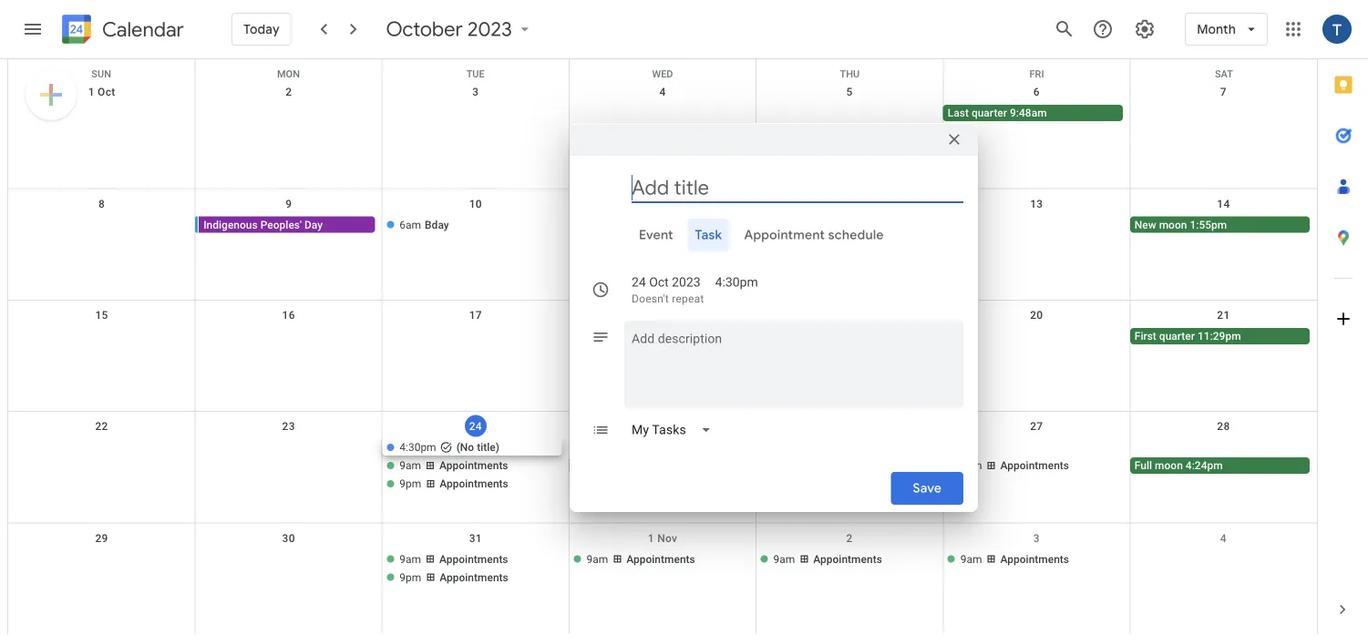 Task type: locate. For each thing, give the bounding box(es) containing it.
0 vertical spatial 2
[[286, 86, 292, 98]]

1 vertical spatial 1
[[648, 532, 655, 545]]

24
[[632, 275, 646, 290], [469, 420, 482, 433]]

4 down full moon 4:24pm button
[[1221, 532, 1228, 545]]

quarter right first
[[1160, 330, 1196, 343]]

16
[[282, 309, 295, 322]]

0 horizontal spatial 3
[[473, 86, 479, 98]]

4 row from the top
[[8, 301, 1318, 412]]

0 horizontal spatial 24
[[469, 420, 482, 433]]

1 vertical spatial moon
[[1156, 460, 1184, 473]]

1 row from the top
[[8, 59, 1318, 80]]

None field
[[625, 414, 727, 447]]

1 horizontal spatial tab list
[[1319, 59, 1369, 585]]

appointment schedule button
[[737, 219, 891, 252]]

1 horizontal spatial oct
[[650, 275, 669, 290]]

(no title)
[[457, 442, 500, 454]]

0 vertical spatial 4:30pm
[[716, 275, 759, 290]]

1 oct
[[88, 86, 115, 98]]

27
[[1031, 421, 1044, 433]]

0 horizontal spatial oct
[[98, 86, 115, 98]]

3 row from the top
[[8, 189, 1318, 301]]

4:30pm left the (no
[[400, 442, 437, 454]]

cell containing 4:30pm
[[382, 440, 570, 494]]

3
[[473, 86, 479, 98], [1034, 532, 1040, 545]]

4:30pm
[[716, 275, 759, 290], [400, 442, 437, 454]]

row containing 15
[[8, 301, 1318, 412]]

4:30pm down task button
[[716, 275, 759, 290]]

4
[[660, 86, 666, 98], [1221, 532, 1228, 545]]

0 horizontal spatial quarter
[[972, 107, 1008, 119]]

month
[[1198, 21, 1237, 37]]

1 vertical spatial 4:30pm
[[400, 442, 437, 454]]

moon
[[1160, 218, 1188, 231], [1156, 460, 1184, 473]]

oct for 24
[[650, 275, 669, 290]]

0 horizontal spatial tab list
[[585, 219, 964, 252]]

0 vertical spatial 24
[[632, 275, 646, 290]]

1 horizontal spatial 24
[[632, 275, 646, 290]]

oct
[[98, 86, 115, 98], [650, 275, 669, 290]]

1 horizontal spatial 2
[[847, 532, 853, 545]]

9am
[[400, 460, 421, 473], [961, 460, 983, 473], [400, 553, 421, 566], [587, 553, 609, 566], [774, 553, 796, 566], [961, 553, 983, 566]]

1 left nov
[[648, 532, 655, 545]]

row containing 8
[[8, 189, 1318, 301]]

sat
[[1216, 68, 1234, 80]]

last quarter 9:48am
[[948, 107, 1048, 119]]

nov
[[658, 532, 678, 545]]

main drawer image
[[22, 18, 44, 40]]

thu
[[840, 68, 860, 80]]

15
[[95, 309, 108, 322]]

0 vertical spatial 3
[[473, 86, 479, 98]]

14
[[1218, 197, 1231, 210]]

moon inside button
[[1156, 460, 1184, 473]]

indigenous
[[204, 218, 258, 231]]

6 row from the top
[[8, 524, 1318, 636]]

day
[[305, 218, 323, 231]]

24 up the doesn't
[[632, 275, 646, 290]]

1 vertical spatial 2
[[847, 532, 853, 545]]

0 vertical spatial 9pm
[[400, 478, 422, 491]]

2
[[286, 86, 292, 98], [847, 532, 853, 545]]

4 down wed
[[660, 86, 666, 98]]

appointment
[[745, 227, 825, 243]]

1 down sun
[[88, 86, 95, 98]]

0 horizontal spatial 2
[[286, 86, 292, 98]]

moon right full
[[1156, 460, 1184, 473]]

2023 up 'repeat'
[[672, 275, 701, 290]]

1 horizontal spatial 4
[[1221, 532, 1228, 545]]

1 vertical spatial quarter
[[1160, 330, 1196, 343]]

2023 up "tue"
[[468, 16, 513, 42]]

1 horizontal spatial quarter
[[1160, 330, 1196, 343]]

first
[[1135, 330, 1157, 343]]

1:55pm
[[1191, 218, 1228, 231]]

today button
[[232, 7, 292, 51]]

31
[[469, 532, 482, 545]]

0 vertical spatial moon
[[1160, 218, 1188, 231]]

0 horizontal spatial 1
[[88, 86, 95, 98]]

moon for full
[[1156, 460, 1184, 473]]

2 row from the top
[[8, 78, 1318, 189]]

23
[[282, 421, 295, 433]]

0 horizontal spatial 4
[[660, 86, 666, 98]]

new moon 1:55pm button
[[1131, 217, 1311, 233]]

october
[[386, 16, 463, 42]]

0 horizontal spatial 2023
[[468, 16, 513, 42]]

1
[[88, 86, 95, 98], [648, 532, 655, 545]]

1 vertical spatial 24
[[469, 420, 482, 433]]

cell
[[8, 105, 195, 123], [195, 105, 382, 123], [382, 105, 569, 123], [569, 105, 757, 123], [757, 105, 944, 123], [8, 217, 195, 235], [569, 217, 757, 235], [757, 217, 944, 235], [944, 217, 1131, 235], [8, 328, 195, 346], [195, 328, 382, 346], [382, 328, 569, 346], [569, 328, 757, 346], [944, 328, 1131, 346], [8, 440, 195, 494], [195, 440, 382, 494], [382, 440, 570, 494], [569, 440, 757, 494], [8, 551, 195, 588], [195, 551, 382, 588], [382, 551, 570, 588], [1131, 551, 1318, 588]]

quarter right last
[[972, 107, 1008, 119]]

moon right new
[[1160, 218, 1188, 231]]

quarter for 9:48am
[[972, 107, 1008, 119]]

task
[[696, 227, 723, 243]]

1 vertical spatial 9pm
[[400, 571, 422, 584]]

5 row from the top
[[8, 412, 1318, 524]]

oct down sun
[[98, 86, 115, 98]]

0 vertical spatial 4
[[660, 86, 666, 98]]

1 horizontal spatial 2023
[[672, 275, 701, 290]]

0 horizontal spatial 4:30pm
[[400, 442, 437, 454]]

0 vertical spatial quarter
[[972, 107, 1008, 119]]

0 vertical spatial 2023
[[468, 16, 513, 42]]

tab list
[[1319, 59, 1369, 585], [585, 219, 964, 252]]

appointment schedule
[[745, 227, 884, 243]]

tue
[[467, 68, 485, 80]]

1 vertical spatial 3
[[1034, 532, 1040, 545]]

event button
[[632, 219, 681, 252]]

oct up the doesn't
[[650, 275, 669, 290]]

grid
[[7, 59, 1318, 636]]

18
[[657, 309, 670, 322]]

9pm
[[400, 478, 422, 491], [400, 571, 422, 584]]

appointments
[[440, 460, 508, 473], [1001, 460, 1070, 473], [440, 478, 509, 491], [440, 553, 508, 566], [627, 553, 696, 566], [814, 553, 883, 566], [1001, 553, 1070, 566], [440, 571, 509, 584]]

1 vertical spatial oct
[[650, 275, 669, 290]]

1 nov
[[648, 532, 678, 545]]

0 vertical spatial oct
[[98, 86, 115, 98]]

1 horizontal spatial 1
[[648, 532, 655, 545]]

1 horizontal spatial 4:30pm
[[716, 275, 759, 290]]

grid containing 1 oct
[[7, 59, 1318, 636]]

(no
[[457, 442, 474, 454]]

21
[[1218, 309, 1231, 322]]

event
[[639, 227, 674, 243]]

4:30pm inside cell
[[400, 442, 437, 454]]

1 vertical spatial 4
[[1221, 532, 1228, 545]]

0 vertical spatial 1
[[88, 86, 95, 98]]

row
[[8, 59, 1318, 80], [8, 78, 1318, 189], [8, 189, 1318, 301], [8, 301, 1318, 412], [8, 412, 1318, 524], [8, 524, 1318, 636]]

cell containing 9am
[[382, 551, 570, 588]]

2023
[[468, 16, 513, 42], [672, 275, 701, 290]]

today
[[244, 21, 280, 37]]

moon inside button
[[1160, 218, 1188, 231]]

quarter
[[972, 107, 1008, 119], [1160, 330, 1196, 343]]

24 up (no title)
[[469, 420, 482, 433]]

full moon 4:24pm button
[[1131, 458, 1311, 474]]

11
[[657, 197, 670, 210]]



Task type: vqa. For each thing, say whether or not it's contained in the screenshot.
search field on the left
no



Task type: describe. For each thing, give the bounding box(es) containing it.
29
[[95, 532, 108, 545]]

row containing 29
[[8, 524, 1318, 636]]

2 9pm from the top
[[400, 571, 422, 584]]

last
[[948, 107, 969, 119]]

calendar element
[[58, 11, 184, 51]]

month button
[[1186, 7, 1269, 51]]

1 horizontal spatial 3
[[1034, 532, 1040, 545]]

title)
[[477, 442, 500, 454]]

22
[[95, 421, 108, 433]]

quarter for 11:29pm
[[1160, 330, 1196, 343]]

Add title text field
[[632, 174, 964, 202]]

19
[[844, 309, 857, 322]]

row containing 1 oct
[[8, 78, 1318, 189]]

row containing sun
[[8, 59, 1318, 80]]

24 for 24
[[469, 420, 482, 433]]

wed
[[653, 68, 674, 80]]

20
[[1031, 309, 1044, 322]]

1 vertical spatial 2023
[[672, 275, 701, 290]]

bday
[[425, 218, 449, 231]]

sun
[[91, 68, 111, 80]]

full
[[1135, 460, 1153, 473]]

settings menu image
[[1135, 18, 1157, 40]]

repeat
[[672, 293, 705, 306]]

6am
[[400, 218, 421, 231]]

peoples'
[[261, 218, 302, 231]]

13
[[1031, 197, 1044, 210]]

moon for new
[[1160, 218, 1188, 231]]

first quarter 11:29pm
[[1135, 330, 1242, 343]]

new moon 1:55pm
[[1135, 218, 1228, 231]]

full moon 4:24pm
[[1135, 460, 1224, 473]]

9
[[286, 197, 292, 210]]

6
[[1034, 86, 1040, 98]]

row containing 24
[[8, 412, 1318, 524]]

30
[[282, 532, 295, 545]]

indigenous peoples' day
[[204, 218, 323, 231]]

5
[[847, 86, 853, 98]]

fri
[[1030, 68, 1045, 80]]

8
[[99, 197, 105, 210]]

1 9pm from the top
[[400, 478, 422, 491]]

6am bday
[[400, 218, 449, 231]]

12
[[844, 197, 857, 210]]

first quarter 11:29pm button
[[1131, 328, 1311, 345]]

october 2023
[[386, 16, 513, 42]]

11:29pm
[[1198, 330, 1242, 343]]

new
[[1135, 218, 1157, 231]]

task button
[[688, 219, 730, 252]]

schedule
[[829, 227, 884, 243]]

calendar
[[102, 17, 184, 42]]

october 2023 button
[[379, 16, 542, 42]]

28
[[1218, 421, 1231, 433]]

4:24pm
[[1186, 460, 1224, 473]]

9:48am
[[1010, 107, 1048, 119]]

doesn't
[[632, 293, 669, 306]]

10
[[469, 197, 482, 210]]

1 for 1 nov
[[648, 532, 655, 545]]

25
[[657, 421, 670, 433]]

oct for 1
[[98, 86, 115, 98]]

7
[[1221, 86, 1228, 98]]

calendar heading
[[98, 17, 184, 42]]

mon
[[277, 68, 300, 80]]

24 oct 2023
[[632, 275, 701, 290]]

24 for 24 oct 2023
[[632, 275, 646, 290]]

17
[[469, 309, 482, 322]]

indigenous peoples' day button
[[199, 217, 375, 233]]

Add description text field
[[625, 328, 964, 394]]

1 for 1 oct
[[88, 86, 95, 98]]

doesn't repeat
[[632, 293, 705, 306]]

last quarter 9:48am button
[[944, 105, 1124, 121]]

tab list containing event
[[585, 219, 964, 252]]



